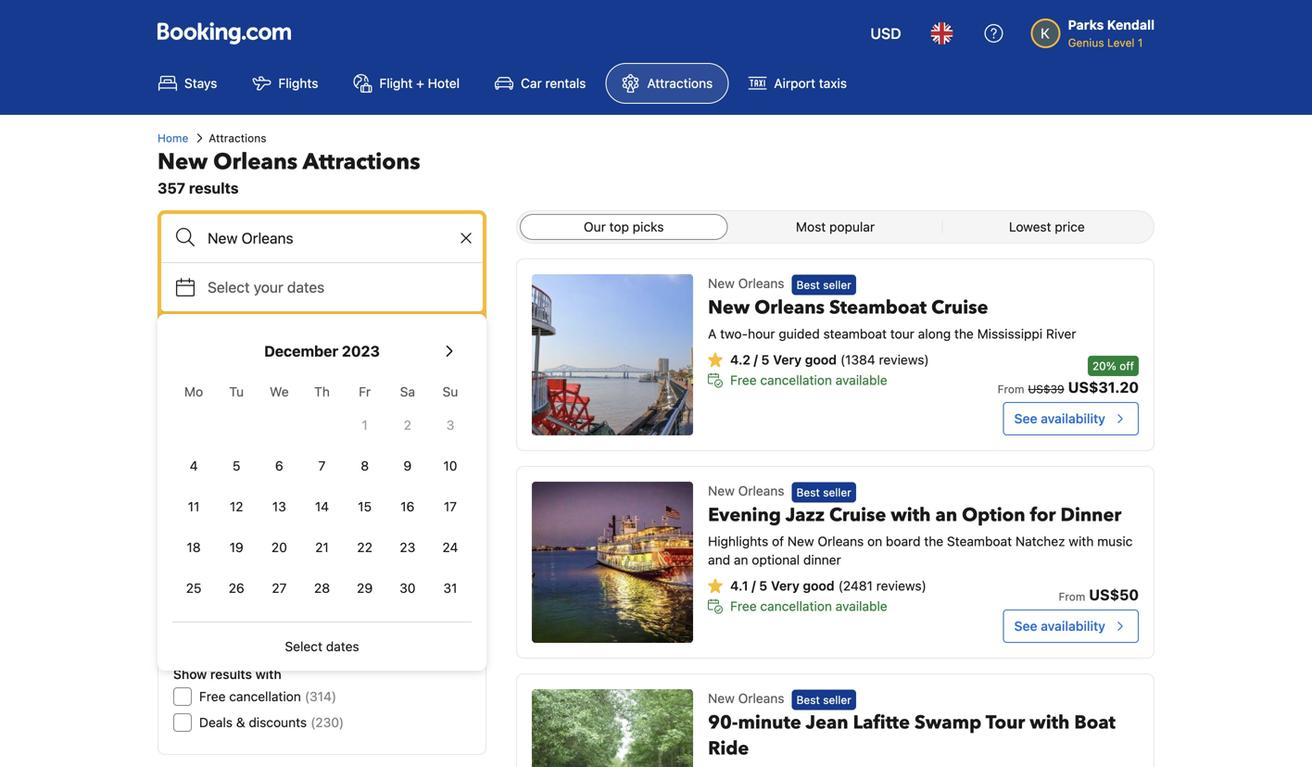 Task type: describe. For each thing, give the bounding box(es) containing it.
1 vertical spatial results
[[210, 667, 252, 682]]

outdoor
[[256, 496, 303, 512]]

& for discounts
[[236, 715, 245, 731]]

select dates
[[285, 639, 359, 655]]

minute
[[738, 710, 802, 736]]

orleans up hour
[[739, 276, 785, 291]]

fr
[[359, 384, 371, 400]]

airport taxis
[[774, 76, 847, 91]]

19
[[230, 540, 244, 555]]

of
[[772, 534, 784, 549]]

6 December 2023 checkbox
[[258, 448, 301, 485]]

11
[[188, 499, 200, 515]]

booking.com image
[[158, 22, 291, 45]]

27
[[272, 581, 287, 596]]

dinner
[[804, 552, 842, 568]]

stays link
[[143, 63, 233, 104]]

new inside new orleans attractions 357 results
[[158, 147, 208, 178]]

new inside evening jazz cruise with an option for dinner highlights of new orleans on board the steamboat natchez with music and an optional dinner
[[788, 534, 815, 549]]

29 December 2023 checkbox
[[344, 570, 386, 607]]

15 December 2023 checkbox
[[344, 489, 386, 526]]

flights link
[[237, 63, 334, 104]]

new up 90-
[[708, 691, 735, 706]]

new orleans attractions 357 results
[[158, 147, 420, 197]]

search button
[[161, 315, 483, 360]]

see availability for new orleans steamboat cruise
[[1015, 411, 1106, 426]]

boat
[[1075, 710, 1116, 736]]

good for jazz
[[803, 578, 835, 594]]

board
[[886, 534, 921, 549]]

26
[[229, 581, 245, 596]]

for
[[1031, 503, 1056, 528]]

lafitte
[[854, 710, 910, 736]]

21
[[315, 540, 329, 555]]

good for orleans
[[805, 352, 837, 367]]

with down "dinner"
[[1069, 534, 1094, 549]]

90-
[[708, 710, 738, 736]]

genius
[[1069, 36, 1105, 49]]

23
[[400, 540, 416, 555]]

4.2 / 5 very good (1384 reviews)
[[731, 352, 930, 367]]

the inside evening jazz cruise with an option for dinner highlights of new orleans on board the steamboat natchez with music and an optional dinner
[[925, 534, 944, 549]]

from us$50
[[1059, 586, 1139, 604]]

2 vertical spatial cancellation
[[229, 689, 301, 705]]

reviews) for steamboat
[[879, 352, 930, 367]]

0 horizontal spatial an
[[734, 552, 749, 568]]

30
[[400, 581, 416, 596]]

availability for evening jazz cruise with an option for dinner
[[1041, 619, 1106, 634]]

17 December 2023 checkbox
[[429, 489, 472, 526]]

28
[[314, 581, 330, 596]]

natchez
[[1016, 534, 1066, 549]]

31 December 2023 checkbox
[[429, 570, 472, 607]]

highlights
[[708, 534, 769, 549]]

18
[[187, 540, 201, 555]]

steamboat inside new orleans steamboat cruise a two-hour guided steamboat tour along the mississippi river
[[830, 295, 927, 321]]

30 December 2023 checkbox
[[386, 570, 429, 607]]

price
[[1055, 219, 1085, 235]]

/ for evening
[[752, 578, 756, 594]]

5 for evening
[[760, 578, 768, 594]]

tickets
[[300, 548, 339, 564]]

show
[[173, 667, 207, 682]]

3 new orleans from the top
[[708, 691, 785, 706]]

attractions inside new orleans attractions 357 results
[[303, 147, 420, 178]]

22
[[357, 540, 373, 555]]

20 December 2023 checkbox
[[258, 529, 301, 566]]

13 December 2023 checkbox
[[258, 489, 301, 526]]

24 December 2023 checkbox
[[429, 529, 472, 566]]

select for select your dates
[[208, 279, 250, 296]]

new orleans for new
[[708, 276, 785, 291]]

16
[[401, 499, 415, 515]]

7 December 2023 checkbox
[[301, 448, 344, 485]]

two-
[[721, 326, 748, 341]]

cruise inside evening jazz cruise with an option for dinner highlights of new orleans on board the steamboat natchez with music and an optional dinner
[[830, 503, 887, 528]]

orleans up minute
[[739, 691, 785, 706]]

90-minute jean lafitte swamp tour with boat ride image
[[532, 690, 694, 768]]

2023
[[342, 343, 380, 360]]

entertainment
[[199, 548, 284, 564]]

14 December 2023 checkbox
[[301, 489, 344, 526]]

along
[[919, 326, 951, 341]]

very for jazz
[[771, 578, 800, 594]]

mo
[[184, 384, 203, 400]]

your account menu parks kendall genius level 1 element
[[1032, 8, 1163, 51]]

3 best seller from the top
[[797, 694, 852, 707]]

classes
[[282, 626, 327, 642]]

see availability for evening jazz cruise with an option for dinner
[[1015, 619, 1106, 634]]

orleans inside evening jazz cruise with an option for dinner highlights of new orleans on board the steamboat natchez with music and an optional dinner
[[818, 534, 864, 549]]

a
[[708, 326, 717, 341]]

(230)
[[311, 715, 344, 731]]

2 vertical spatial free
[[199, 689, 226, 705]]

our top picks
[[584, 219, 664, 235]]

new orleans for evening
[[708, 484, 785, 499]]

music
[[1098, 534, 1133, 549]]

availability for new orleans steamboat cruise
[[1041, 411, 1106, 426]]

with up "board"
[[891, 503, 931, 528]]

swamp
[[915, 710, 982, 736]]

evening
[[708, 503, 782, 528]]

su
[[443, 384, 458, 400]]

free cancellation available for jazz
[[731, 599, 888, 614]]

2 December 2023 checkbox
[[386, 407, 429, 444]]

cruise inside new orleans steamboat cruise a two-hour guided steamboat tour along the mississippi river
[[932, 295, 989, 321]]

orleans inside new orleans steamboat cruise a two-hour guided steamboat tour along the mississippi river
[[755, 295, 825, 321]]

river
[[1047, 326, 1077, 341]]

seller for steamboat
[[823, 278, 852, 291]]

18 December 2023 checkbox
[[172, 529, 215, 566]]

us$39
[[1029, 383, 1065, 396]]

20%
[[1093, 360, 1117, 373]]

4
[[190, 458, 198, 474]]

10 December 2023 checkbox
[[429, 448, 472, 485]]

parks
[[1069, 17, 1105, 32]]

car
[[521, 76, 542, 91]]

tours (255)
[[199, 471, 269, 486]]

new up evening
[[708, 484, 735, 499]]

new orleans steamboat cruise a two-hour guided steamboat tour along the mississippi river
[[708, 295, 1077, 341]]

filter
[[173, 396, 211, 414]]

from for us$39
[[998, 383, 1025, 396]]

search
[[298, 329, 346, 346]]

steamboat inside evening jazz cruise with an option for dinner highlights of new orleans on board the steamboat natchez with music and an optional dinner
[[948, 534, 1013, 549]]

usd button
[[860, 11, 913, 56]]

4.1 / 5 very good (2481 reviews)
[[731, 578, 927, 594]]

21 December 2023 checkbox
[[301, 529, 344, 566]]

flight + hotel link
[[338, 63, 476, 104]]

the inside new orleans steamboat cruise a two-hour guided steamboat tour along the mississippi river
[[955, 326, 974, 341]]

see for cruise
[[1015, 411, 1038, 426]]

2
[[404, 418, 412, 433]]

cancellation for jazz
[[761, 599, 833, 614]]

drinks
[[246, 574, 282, 590]]

14
[[315, 499, 329, 515]]

our
[[584, 219, 606, 235]]

evening jazz cruise with an option for dinner highlights of new orleans on board the steamboat natchez with music and an optional dinner
[[708, 503, 1133, 568]]

december
[[264, 343, 339, 360]]

& for classes
[[270, 626, 279, 642]]

10
[[444, 458, 458, 474]]

& for tickets
[[287, 548, 296, 564]]

9 December 2023 checkbox
[[386, 448, 429, 485]]

steamboat
[[824, 326, 887, 341]]

(2)
[[330, 626, 348, 642]]

4 December 2023 checkbox
[[172, 448, 215, 485]]

guided
[[779, 326, 820, 341]]



Task type: vqa. For each thing, say whether or not it's contained in the screenshot.


Task type: locate. For each thing, give the bounding box(es) containing it.
good
[[805, 352, 837, 367], [803, 578, 835, 594]]

available for steamboat
[[836, 373, 888, 388]]

2 new orleans from the top
[[708, 484, 785, 499]]

2 see availability from the top
[[1015, 619, 1106, 634]]

(28)
[[286, 574, 311, 590]]

show results with
[[173, 667, 282, 682]]

new down home link on the left of page
[[158, 147, 208, 178]]

12 December 2023 checkbox
[[215, 489, 258, 526]]

(314)
[[305, 689, 337, 705]]

jazz
[[786, 503, 825, 528]]

select for select dates
[[285, 639, 323, 655]]

26 December 2023 checkbox
[[215, 570, 258, 607]]

2 vertical spatial 5
[[760, 578, 768, 594]]

availability down the from us$39 us$31.20
[[1041, 411, 1106, 426]]

1 vertical spatial reviews)
[[877, 578, 927, 594]]

orleans up dinner
[[818, 534, 864, 549]]

2 seller from the top
[[823, 486, 852, 499]]

best seller
[[797, 278, 852, 291], [797, 486, 852, 499], [797, 694, 852, 707]]

very for orleans
[[774, 352, 802, 367]]

0 vertical spatial availability
[[1041, 411, 1106, 426]]

entertainment & tickets (51)
[[199, 548, 367, 564]]

0 vertical spatial cruise
[[932, 295, 989, 321]]

1 vertical spatial available
[[836, 599, 888, 614]]

best up guided
[[797, 278, 820, 291]]

1 horizontal spatial an
[[936, 503, 958, 528]]

0 vertical spatial select
[[208, 279, 250, 296]]

(178)
[[307, 496, 337, 512]]

1 horizontal spatial the
[[955, 326, 974, 341]]

free cancellation available down 4.1 / 5 very good (2481 reviews)
[[731, 599, 888, 614]]

& for outdoor
[[243, 496, 252, 512]]

9
[[404, 458, 412, 474]]

best up 'jazz'
[[797, 486, 820, 499]]

0 vertical spatial steamboat
[[830, 295, 927, 321]]

2 vertical spatial seller
[[823, 694, 852, 707]]

dates up (314) at the bottom of page
[[326, 639, 359, 655]]

0 horizontal spatial cruise
[[830, 503, 887, 528]]

1 inside option
[[362, 418, 368, 433]]

select your dates
[[208, 279, 325, 296]]

& right "food"
[[233, 574, 242, 590]]

orleans up guided
[[755, 295, 825, 321]]

23 December 2023 checkbox
[[386, 529, 429, 566]]

0 vertical spatial an
[[936, 503, 958, 528]]

option
[[963, 503, 1026, 528]]

0 horizontal spatial steamboat
[[830, 295, 927, 321]]

jean
[[806, 710, 849, 736]]

& left classes
[[270, 626, 279, 642]]

steamboat
[[830, 295, 927, 321], [948, 534, 1013, 549]]

1 down fr
[[362, 418, 368, 433]]

0 vertical spatial best seller
[[797, 278, 852, 291]]

17
[[444, 499, 457, 515]]

the right along
[[955, 326, 974, 341]]

2 availability from the top
[[1041, 619, 1106, 634]]

new
[[158, 147, 208, 178], [708, 276, 735, 291], [708, 295, 750, 321], [708, 484, 735, 499], [788, 534, 815, 549], [708, 691, 735, 706]]

0 vertical spatial see
[[1015, 411, 1038, 426]]

5 December 2023 checkbox
[[215, 448, 258, 485]]

0 horizontal spatial from
[[998, 383, 1025, 396]]

cancellation down 4.1 / 5 very good (2481 reviews)
[[761, 599, 833, 614]]

best seller up guided
[[797, 278, 852, 291]]

2 best seller from the top
[[797, 486, 852, 499]]

1 horizontal spatial attractions
[[303, 147, 420, 178]]

select
[[208, 279, 250, 296], [285, 639, 323, 655]]

1 vertical spatial free
[[731, 599, 757, 614]]

usd
[[871, 25, 902, 42]]

1 free cancellation available from the top
[[731, 373, 888, 388]]

0 vertical spatial see availability
[[1015, 411, 1106, 426]]

5 for new
[[762, 352, 770, 367]]

airport
[[774, 76, 816, 91]]

tu
[[229, 384, 244, 400]]

0 vertical spatial 5
[[762, 352, 770, 367]]

workshops & classes (2)
[[199, 626, 348, 642]]

2 free cancellation available from the top
[[731, 599, 888, 614]]

3
[[447, 418, 455, 433]]

the
[[955, 326, 974, 341], [925, 534, 944, 549]]

deals
[[199, 715, 233, 731]]

2 vertical spatial best seller
[[797, 694, 852, 707]]

3 best from the top
[[797, 694, 820, 707]]

seller
[[823, 278, 852, 291], [823, 486, 852, 499], [823, 694, 852, 707]]

cruise up on
[[830, 503, 887, 528]]

15
[[358, 499, 372, 515]]

taxis
[[819, 76, 847, 91]]

1 vertical spatial seller
[[823, 486, 852, 499]]

available down (2481
[[836, 599, 888, 614]]

see down natchez
[[1015, 619, 1038, 634]]

1 vertical spatial /
[[752, 578, 756, 594]]

free up deals in the left bottom of the page
[[199, 689, 226, 705]]

tour
[[891, 326, 915, 341]]

best for jazz
[[797, 486, 820, 499]]

0 horizontal spatial 1
[[362, 418, 368, 433]]

4.1
[[731, 578, 749, 594]]

& down (255)
[[243, 496, 252, 512]]

31
[[444, 581, 458, 596]]

select left (2)
[[285, 639, 323, 655]]

1 best seller from the top
[[797, 278, 852, 291]]

free cancellation available for orleans
[[731, 373, 888, 388]]

5 right tours
[[233, 458, 241, 474]]

0 vertical spatial very
[[774, 352, 802, 367]]

0 vertical spatial free cancellation available
[[731, 373, 888, 388]]

0 vertical spatial available
[[836, 373, 888, 388]]

kendall
[[1108, 17, 1155, 32]]

an
[[936, 503, 958, 528], [734, 552, 749, 568]]

very down guided
[[774, 352, 802, 367]]

with inside 90-minute jean lafitte swamp tour with boat ride
[[1030, 710, 1070, 736]]

workshops
[[199, 626, 266, 642]]

from left "us$39"
[[998, 383, 1025, 396]]

free down 4.2
[[731, 373, 757, 388]]

5 right 4.2
[[762, 352, 770, 367]]

0 vertical spatial reviews)
[[879, 352, 930, 367]]

2 vertical spatial attractions
[[303, 147, 420, 178]]

grid
[[172, 374, 472, 607]]

& up '(28)'
[[287, 548, 296, 564]]

results right 357 on the left top of the page
[[189, 179, 239, 197]]

availability
[[1041, 411, 1106, 426], [1041, 619, 1106, 634]]

20
[[272, 540, 287, 555]]

see availability down 'from us$50'
[[1015, 619, 1106, 634]]

1 availability from the top
[[1041, 411, 1106, 426]]

with up free cancellation (314)
[[256, 667, 282, 682]]

picks
[[633, 219, 664, 235]]

1 horizontal spatial cruise
[[932, 295, 989, 321]]

1 vertical spatial availability
[[1041, 619, 1106, 634]]

12
[[230, 499, 243, 515]]

25
[[186, 581, 202, 596]]

0 vertical spatial good
[[805, 352, 837, 367]]

1 vertical spatial 1
[[362, 418, 368, 433]]

nature
[[199, 496, 240, 512]]

& right deals in the left bottom of the page
[[236, 715, 245, 731]]

1 vertical spatial see availability
[[1015, 619, 1106, 634]]

an down "highlights"
[[734, 552, 749, 568]]

1 horizontal spatial dates
[[326, 639, 359, 655]]

home
[[158, 132, 188, 145]]

flights
[[279, 76, 318, 91]]

1 vertical spatial 5
[[233, 458, 241, 474]]

28 December 2023 checkbox
[[301, 570, 344, 607]]

stays
[[185, 76, 217, 91]]

1 vertical spatial new orleans
[[708, 484, 785, 499]]

1 vertical spatial good
[[803, 578, 835, 594]]

cancellation up deals & discounts (230)
[[229, 689, 301, 705]]

evening jazz cruise with an option for dinner image
[[532, 482, 694, 643]]

1 horizontal spatial steamboat
[[948, 534, 1013, 549]]

1 vertical spatial free cancellation available
[[731, 599, 888, 614]]

from us$39 us$31.20
[[998, 379, 1139, 396]]

see availability down the from us$39 us$31.20
[[1015, 411, 1106, 426]]

orleans down flights link
[[213, 147, 298, 178]]

reviews) down "board"
[[877, 578, 927, 594]]

1 available from the top
[[836, 373, 888, 388]]

90-minute jean lafitte swamp tour with boat ride
[[708, 710, 1116, 762]]

new orleans up evening
[[708, 484, 785, 499]]

from for us$50
[[1059, 591, 1086, 604]]

available down the (1384
[[836, 373, 888, 388]]

11 December 2023 checkbox
[[172, 489, 215, 526]]

1 right level at the right
[[1138, 36, 1144, 49]]

0 vertical spatial new orleans
[[708, 276, 785, 291]]

0 vertical spatial from
[[998, 383, 1025, 396]]

optional
[[752, 552, 800, 568]]

5 right 4.1 on the bottom of the page
[[760, 578, 768, 594]]

20% off
[[1093, 360, 1135, 373]]

/ for new
[[754, 352, 758, 367]]

Where are you going? search field
[[161, 214, 483, 262]]

2 available from the top
[[836, 599, 888, 614]]

357
[[158, 179, 185, 197]]

best seller for orleans
[[797, 278, 852, 291]]

seller for cruise
[[823, 486, 852, 499]]

very down optional
[[771, 578, 800, 594]]

orleans up evening
[[739, 484, 785, 499]]

0 horizontal spatial select
[[208, 279, 250, 296]]

level
[[1108, 36, 1135, 49]]

nature & outdoor (178)
[[199, 496, 337, 512]]

results down the workshops
[[210, 667, 252, 682]]

new orleans steamboat cruise image
[[532, 274, 694, 436]]

0 vertical spatial free
[[731, 373, 757, 388]]

/ right 4.1 on the bottom of the page
[[752, 578, 756, 594]]

free cancellation available down 4.2 / 5 very good (1384 reviews)
[[731, 373, 888, 388]]

2 horizontal spatial attractions
[[648, 76, 713, 91]]

2 see from the top
[[1015, 619, 1038, 634]]

25 December 2023 checkbox
[[172, 570, 215, 607]]

from left us$50
[[1059, 591, 1086, 604]]

0 vertical spatial results
[[189, 179, 239, 197]]

select left the your
[[208, 279, 250, 296]]

/ right 4.2
[[754, 352, 758, 367]]

ride
[[708, 736, 749, 762]]

from inside 'from us$50'
[[1059, 591, 1086, 604]]

best seller up 'jazz'
[[797, 486, 852, 499]]

0 horizontal spatial dates
[[287, 279, 325, 296]]

car rentals
[[521, 76, 586, 91]]

car rentals link
[[479, 63, 602, 104]]

seller up 'jazz'
[[823, 486, 852, 499]]

1 horizontal spatial 1
[[1138, 36, 1144, 49]]

new up a
[[708, 276, 735, 291]]

1 new orleans from the top
[[708, 276, 785, 291]]

cancellation down 4.2 / 5 very good (1384 reviews)
[[761, 373, 833, 388]]

1 vertical spatial dates
[[326, 639, 359, 655]]

orleans inside new orleans attractions 357 results
[[213, 147, 298, 178]]

steamboat down option
[[948, 534, 1013, 549]]

0 vertical spatial the
[[955, 326, 974, 341]]

1 see from the top
[[1015, 411, 1038, 426]]

from inside the from us$39 us$31.20
[[998, 383, 1025, 396]]

new inside new orleans steamboat cruise a two-hour guided steamboat tour along the mississippi river
[[708, 295, 750, 321]]

most
[[796, 219, 826, 235]]

0 vertical spatial attractions
[[648, 76, 713, 91]]

1 vertical spatial very
[[771, 578, 800, 594]]

flight + hotel
[[380, 76, 460, 91]]

new orleans up 90-
[[708, 691, 785, 706]]

0 vertical spatial cancellation
[[761, 373, 833, 388]]

1 vertical spatial cruise
[[830, 503, 887, 528]]

cruise
[[932, 295, 989, 321], [830, 503, 887, 528]]

16 December 2023 checkbox
[[386, 489, 429, 526]]

parks kendall genius level 1
[[1069, 17, 1155, 49]]

see
[[1015, 411, 1038, 426], [1015, 619, 1038, 634]]

1 vertical spatial best seller
[[797, 486, 852, 499]]

5 inside option
[[233, 458, 241, 474]]

best seller up "jean"
[[797, 694, 852, 707]]

(255)
[[236, 471, 269, 486]]

1 vertical spatial attractions
[[209, 132, 267, 145]]

sa
[[400, 384, 415, 400]]

& for drinks
[[233, 574, 242, 590]]

grid containing mo
[[172, 374, 472, 607]]

1 see availability from the top
[[1015, 411, 1106, 426]]

discounts
[[249, 715, 307, 731]]

1 vertical spatial steamboat
[[948, 534, 1013, 549]]

1 seller from the top
[[823, 278, 852, 291]]

0 vertical spatial best
[[797, 278, 820, 291]]

free for new
[[731, 373, 757, 388]]

an left option
[[936, 503, 958, 528]]

1 vertical spatial best
[[797, 486, 820, 499]]

good down guided
[[805, 352, 837, 367]]

1 vertical spatial the
[[925, 534, 944, 549]]

27 December 2023 checkbox
[[258, 570, 301, 607]]

available for cruise
[[836, 599, 888, 614]]

dates right the your
[[287, 279, 325, 296]]

new orleans up "two-"
[[708, 276, 785, 291]]

0 vertical spatial dates
[[287, 279, 325, 296]]

0 horizontal spatial attractions
[[209, 132, 267, 145]]

reviews) down tour
[[879, 352, 930, 367]]

seller up "jean"
[[823, 694, 852, 707]]

cruise up along
[[932, 295, 989, 321]]

attractions link
[[606, 63, 729, 104]]

steamboat up steamboat
[[830, 295, 927, 321]]

cancellation for orleans
[[761, 373, 833, 388]]

the right "board"
[[925, 534, 944, 549]]

with right tour
[[1030, 710, 1070, 736]]

1 vertical spatial an
[[734, 552, 749, 568]]

7
[[319, 458, 326, 474]]

new right of at the bottom right
[[788, 534, 815, 549]]

new orleans
[[708, 276, 785, 291], [708, 484, 785, 499], [708, 691, 785, 706]]

1 best from the top
[[797, 278, 820, 291]]

hotel
[[428, 76, 460, 91]]

your
[[254, 279, 283, 296]]

seller up steamboat
[[823, 278, 852, 291]]

0 vertical spatial /
[[754, 352, 758, 367]]

best for orleans
[[797, 278, 820, 291]]

13
[[272, 499, 286, 515]]

us$31.20
[[1069, 379, 1139, 396]]

3 seller from the top
[[823, 694, 852, 707]]

1 vertical spatial see
[[1015, 619, 1038, 634]]

december 2023
[[264, 343, 380, 360]]

0 vertical spatial seller
[[823, 278, 852, 291]]

29
[[357, 581, 373, 596]]

1 vertical spatial from
[[1059, 591, 1086, 604]]

free for evening
[[731, 599, 757, 614]]

1 horizontal spatial from
[[1059, 591, 1086, 604]]

8 December 2023 checkbox
[[344, 448, 386, 485]]

free down 4.1 on the bottom of the page
[[731, 599, 757, 614]]

availability down 'from us$50'
[[1041, 619, 1106, 634]]

8
[[361, 458, 369, 474]]

category
[[173, 448, 230, 464]]

new up "two-"
[[708, 295, 750, 321]]

good down dinner
[[803, 578, 835, 594]]

22 December 2023 checkbox
[[344, 529, 386, 566]]

top
[[610, 219, 629, 235]]

best seller for jazz
[[797, 486, 852, 499]]

3 December 2023 checkbox
[[429, 407, 472, 444]]

see down "us$39"
[[1015, 411, 1038, 426]]

airport taxis link
[[733, 63, 863, 104]]

1 inside parks kendall genius level 1
[[1138, 36, 1144, 49]]

2 best from the top
[[797, 486, 820, 499]]

1 vertical spatial select
[[285, 639, 323, 655]]

19 December 2023 checkbox
[[215, 529, 258, 566]]

food
[[199, 574, 230, 590]]

1 December 2023 checkbox
[[344, 407, 386, 444]]

0 horizontal spatial the
[[925, 534, 944, 549]]

rentals
[[546, 76, 586, 91]]

best up "jean"
[[797, 694, 820, 707]]

very
[[774, 352, 802, 367], [771, 578, 800, 594]]

1 vertical spatial cancellation
[[761, 599, 833, 614]]

hour
[[748, 326, 776, 341]]

1 horizontal spatial select
[[285, 639, 323, 655]]

most popular
[[796, 219, 875, 235]]

0 vertical spatial 1
[[1138, 36, 1144, 49]]

see for with
[[1015, 619, 1038, 634]]

4.2
[[731, 352, 751, 367]]

2 vertical spatial best
[[797, 694, 820, 707]]

reviews) for cruise
[[877, 578, 927, 594]]

2 vertical spatial new orleans
[[708, 691, 785, 706]]

results inside new orleans attractions 357 results
[[189, 179, 239, 197]]



